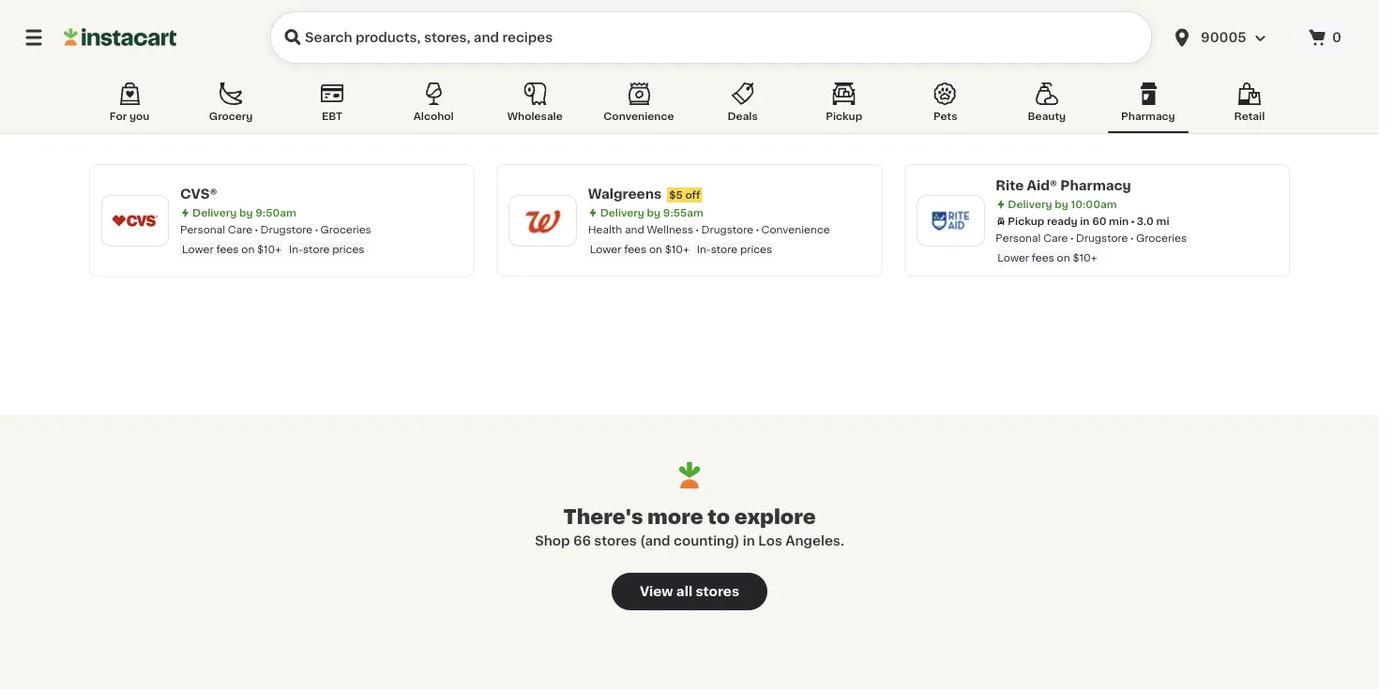 Task type: vqa. For each thing, say whether or not it's contained in the screenshot.
Delivery by 9:55am
yes



Task type: locate. For each thing, give the bounding box(es) containing it.
store inside health and wellness drugstore convenience lower fees on $10+ in-store prices
[[711, 244, 737, 254]]

angeles.
[[785, 535, 844, 548]]

by for rite aid® pharmacy
[[1055, 199, 1068, 210]]

1 horizontal spatial personal
[[996, 233, 1041, 243]]

los
[[758, 535, 782, 548]]

drugstore down 9:50am
[[260, 225, 313, 235]]

fees inside "personal care drugstore groceries lower fees on $10+"
[[1032, 252, 1054, 263]]

on for personal care drugstore groceries lower fees on $10+
[[1057, 252, 1070, 263]]

mi
[[1156, 216, 1169, 227]]

lower for personal care drugstore groceries lower fees on $10+
[[998, 252, 1029, 263]]

by
[[1055, 199, 1068, 210], [239, 208, 253, 218], [647, 208, 661, 218]]

1 horizontal spatial care
[[1043, 233, 1068, 243]]

on
[[241, 244, 255, 254], [649, 244, 662, 254], [1057, 252, 1070, 263]]

$10+
[[257, 244, 281, 254], [665, 244, 689, 254], [1073, 252, 1097, 263]]

2 horizontal spatial lower
[[998, 252, 1029, 263]]

0 vertical spatial convenience
[[603, 111, 674, 121]]

on down wellness
[[649, 244, 662, 254]]

lower
[[182, 244, 214, 254], [590, 244, 621, 254], [998, 252, 1029, 263]]

1 horizontal spatial fees
[[624, 244, 646, 254]]

fees down the delivery by 9:50am
[[216, 244, 239, 254]]

for you button
[[89, 79, 170, 133]]

on down the delivery by 9:50am
[[241, 244, 255, 254]]

in- inside personal care drugstore groceries lower fees on $10+ in-store prices
[[289, 244, 303, 254]]

wellness
[[647, 225, 693, 235]]

more
[[647, 507, 703, 527]]

by down walgreens $5 off
[[647, 208, 661, 218]]

retail
[[1234, 111, 1265, 121]]

stores right the all
[[695, 585, 739, 599]]

lower inside health and wellness drugstore convenience lower fees on $10+ in-store prices
[[590, 244, 621, 254]]

delivery down cvs®
[[192, 208, 237, 218]]

explore
[[734, 507, 816, 527]]

$10+ for personal care drugstore groceries lower fees on $10+ in-store prices
[[257, 244, 281, 254]]

personal inside personal care drugstore groceries lower fees on $10+ in-store prices
[[180, 225, 225, 235]]

delivery for rite aid® pharmacy
[[1008, 199, 1052, 210]]

pickup for pickup ready in 60 min
[[1008, 216, 1044, 227]]

fees for personal care drugstore groceries lower fees on $10+
[[1032, 252, 1054, 263]]

1 horizontal spatial delivery
[[600, 208, 644, 218]]

pharmacy inside button
[[1121, 111, 1175, 121]]

groceries inside "personal care drugstore groceries lower fees on $10+"
[[1136, 233, 1187, 243]]

0 horizontal spatial convenience
[[603, 111, 674, 121]]

drugstore down 60
[[1076, 233, 1128, 243]]

in- down 9:55am
[[697, 244, 711, 254]]

care
[[228, 225, 252, 235], [1043, 233, 1068, 243]]

beauty button
[[1006, 79, 1087, 133]]

90005 button
[[1160, 11, 1295, 64], [1171, 11, 1283, 64]]

prices
[[332, 244, 364, 254], [740, 244, 772, 254]]

pickup inside button
[[826, 111, 862, 121]]

$10+ down wellness
[[665, 244, 689, 254]]

lower inside "personal care drugstore groceries lower fees on $10+"
[[998, 252, 1029, 263]]

delivery by 9:55am
[[600, 208, 703, 218]]

0 horizontal spatial stores
[[594, 535, 637, 548]]

pharmacy
[[1121, 111, 1175, 121], [1060, 179, 1131, 192]]

pets button
[[905, 79, 986, 133]]

personal for personal care drugstore groceries lower fees on $10+
[[996, 233, 1041, 243]]

0 button
[[1295, 19, 1356, 56]]

1 horizontal spatial lower
[[590, 244, 621, 254]]

$10+ inside personal care drugstore groceries lower fees on $10+ in-store prices
[[257, 244, 281, 254]]

on down the ready
[[1057, 252, 1070, 263]]

1 horizontal spatial store
[[711, 244, 737, 254]]

2 store from the left
[[711, 244, 737, 254]]

care inside personal care drugstore groceries lower fees on $10+ in-store prices
[[228, 225, 252, 235]]

lower down cvs®
[[182, 244, 214, 254]]

2 90005 button from the left
[[1171, 11, 1283, 64]]

1 horizontal spatial on
[[649, 244, 662, 254]]

1 horizontal spatial pickup
[[1008, 216, 1044, 227]]

fees inside personal care drugstore groceries lower fees on $10+ in-store prices
[[216, 244, 239, 254]]

90005
[[1201, 31, 1246, 44]]

0 horizontal spatial by
[[239, 208, 253, 218]]

Search field
[[270, 11, 1152, 64]]

personal for personal care drugstore groceries lower fees on $10+ in-store prices
[[180, 225, 225, 235]]

personal
[[180, 225, 225, 235], [996, 233, 1041, 243]]

stores down there's
[[594, 535, 637, 548]]

0 horizontal spatial care
[[228, 225, 252, 235]]

1 horizontal spatial by
[[647, 208, 661, 218]]

66
[[573, 535, 591, 548]]

$10+ for personal care drugstore groceries lower fees on $10+
[[1073, 252, 1097, 263]]

drugstore for personal care drugstore groceries lower fees on $10+ in-store prices
[[260, 225, 313, 235]]

lower inside personal care drugstore groceries lower fees on $10+ in-store prices
[[182, 244, 214, 254]]

fees down the ready
[[1032, 252, 1054, 263]]

retail button
[[1209, 79, 1290, 133]]

0 horizontal spatial groceries
[[320, 225, 371, 235]]

None search field
[[270, 11, 1152, 64]]

in left los
[[743, 535, 755, 548]]

in-
[[289, 244, 303, 254], [697, 244, 711, 254]]

1 vertical spatial in
[[743, 535, 755, 548]]

2 horizontal spatial on
[[1057, 252, 1070, 263]]

pickup ready in 60 min
[[1008, 216, 1129, 227]]

delivery down walgreens
[[600, 208, 644, 218]]

health and wellness drugstore convenience lower fees on $10+ in-store prices
[[588, 225, 830, 254]]

on inside "personal care drugstore groceries lower fees on $10+"
[[1057, 252, 1070, 263]]

delivery by 9:50am
[[192, 208, 296, 218]]

view all stores link
[[612, 573, 767, 611]]

0 horizontal spatial delivery
[[192, 208, 237, 218]]

0 horizontal spatial pickup
[[826, 111, 862, 121]]

2 prices from the left
[[740, 244, 772, 254]]

1 horizontal spatial $10+
[[665, 244, 689, 254]]

2 horizontal spatial drugstore
[[1076, 233, 1128, 243]]

drugstore inside "personal care drugstore groceries lower fees on $10+"
[[1076, 233, 1128, 243]]

0 horizontal spatial store
[[303, 244, 330, 254]]

delivery
[[1008, 199, 1052, 210], [192, 208, 237, 218], [600, 208, 644, 218]]

1 horizontal spatial in-
[[697, 244, 711, 254]]

aid®
[[1027, 179, 1057, 192]]

rite aid® pharmacy
[[996, 179, 1131, 192]]

groceries
[[320, 225, 371, 235], [1136, 233, 1187, 243]]

2 horizontal spatial fees
[[1032, 252, 1054, 263]]

0 vertical spatial pharmacy
[[1121, 111, 1175, 121]]

walgreens $5 off
[[588, 188, 700, 201]]

fees
[[216, 244, 239, 254], [624, 244, 646, 254], [1032, 252, 1054, 263]]

2 horizontal spatial by
[[1055, 199, 1068, 210]]

personal down cvs®
[[180, 225, 225, 235]]

$10+ down 60
[[1073, 252, 1097, 263]]

fees down and
[[624, 244, 646, 254]]

view all stores button
[[612, 573, 767, 611]]

1 vertical spatial pharmacy
[[1060, 179, 1131, 192]]

0 horizontal spatial $10+
[[257, 244, 281, 254]]

2 horizontal spatial $10+
[[1073, 252, 1097, 263]]

convenience
[[603, 111, 674, 121], [761, 225, 830, 235]]

1 horizontal spatial convenience
[[761, 225, 830, 235]]

1 horizontal spatial prices
[[740, 244, 772, 254]]

by left 9:50am
[[239, 208, 253, 218]]

alcohol button
[[393, 79, 474, 133]]

delivery by 10:00am
[[1008, 199, 1117, 210]]

lower down pickup ready in 60 min
[[998, 252, 1029, 263]]

by up the ready
[[1055, 199, 1068, 210]]

min
[[1109, 216, 1129, 227]]

10:00am
[[1071, 199, 1117, 210]]

care down the ready
[[1043, 233, 1068, 243]]

fees for personal care drugstore groceries lower fees on $10+ in-store prices
[[216, 244, 239, 254]]

0 horizontal spatial in
[[743, 535, 755, 548]]

pets
[[933, 111, 957, 121]]

1 vertical spatial convenience
[[761, 225, 830, 235]]

walgreens
[[588, 188, 662, 201]]

deals
[[727, 111, 758, 121]]

0 horizontal spatial drugstore
[[260, 225, 313, 235]]

0 horizontal spatial on
[[241, 244, 255, 254]]

there's
[[563, 507, 643, 527]]

personal down pickup ready in 60 min
[[996, 233, 1041, 243]]

0 vertical spatial in
[[1080, 216, 1090, 227]]

drugstore
[[260, 225, 313, 235], [701, 225, 753, 235], [1076, 233, 1128, 243]]

2 in- from the left
[[697, 244, 711, 254]]

groceries for personal care drugstore groceries lower fees on $10+
[[1136, 233, 1187, 243]]

pickup
[[826, 111, 862, 121], [1008, 216, 1044, 227]]

in- down 9:50am
[[289, 244, 303, 254]]

store inside personal care drugstore groceries lower fees on $10+ in-store prices
[[303, 244, 330, 254]]

1 in- from the left
[[289, 244, 303, 254]]

groceries inside personal care drugstore groceries lower fees on $10+ in-store prices
[[320, 225, 371, 235]]

store
[[303, 244, 330, 254], [711, 244, 737, 254]]

0 vertical spatial stores
[[594, 535, 637, 548]]

0 horizontal spatial in-
[[289, 244, 303, 254]]

in
[[1080, 216, 1090, 227], [743, 535, 755, 548]]

stores
[[594, 535, 637, 548], [695, 585, 739, 599]]

1 horizontal spatial stores
[[695, 585, 739, 599]]

1 horizontal spatial drugstore
[[701, 225, 753, 235]]

0 horizontal spatial fees
[[216, 244, 239, 254]]

$10+ down 9:50am
[[257, 244, 281, 254]]

$10+ inside "personal care drugstore groceries lower fees on $10+"
[[1073, 252, 1097, 263]]

1 vertical spatial pickup
[[1008, 216, 1044, 227]]

0 horizontal spatial lower
[[182, 244, 214, 254]]

1 store from the left
[[303, 244, 330, 254]]

delivery down aid®
[[1008, 199, 1052, 210]]

2 horizontal spatial delivery
[[1008, 199, 1052, 210]]

drugstore inside personal care drugstore groceries lower fees on $10+ in-store prices
[[260, 225, 313, 235]]

0 horizontal spatial prices
[[332, 244, 364, 254]]

there's more to explore shop 66 stores (and counting) in los angeles.
[[535, 507, 844, 548]]

off
[[685, 190, 700, 200]]

personal inside "personal care drugstore groceries lower fees on $10+"
[[996, 233, 1041, 243]]

health
[[588, 225, 622, 235]]

1 horizontal spatial groceries
[[1136, 233, 1187, 243]]

lower down the health
[[590, 244, 621, 254]]

in left 60
[[1080, 216, 1090, 227]]

on inside personal care drugstore groceries lower fees on $10+ in-store prices
[[241, 244, 255, 254]]

drugstore down 9:55am
[[701, 225, 753, 235]]

walgreens logo image
[[518, 196, 567, 245]]

1 vertical spatial stores
[[695, 585, 739, 599]]

care down the delivery by 9:50am
[[228, 225, 252, 235]]

1 prices from the left
[[332, 244, 364, 254]]

0 vertical spatial pickup
[[826, 111, 862, 121]]

0 horizontal spatial personal
[[180, 225, 225, 235]]

ebt button
[[292, 79, 373, 133]]

care inside "personal care drugstore groceries lower fees on $10+"
[[1043, 233, 1068, 243]]

care for personal care drugstore groceries lower fees on $10+ in-store prices
[[228, 225, 252, 235]]

grocery button
[[190, 79, 271, 133]]

0
[[1332, 31, 1341, 44]]

60
[[1092, 216, 1106, 227]]



Task type: describe. For each thing, give the bounding box(es) containing it.
care for personal care drugstore groceries lower fees on $10+
[[1043, 233, 1068, 243]]

pickup for pickup
[[826, 111, 862, 121]]

counting)
[[674, 535, 740, 548]]

3.0
[[1137, 216, 1154, 227]]

9:55am
[[663, 208, 703, 218]]

9:50am
[[255, 208, 296, 218]]

wholesale button
[[495, 79, 575, 133]]

alcohol
[[413, 111, 454, 121]]

and
[[625, 225, 644, 235]]

stores inside button
[[695, 585, 739, 599]]

rite
[[996, 179, 1024, 192]]

personal care drugstore groceries lower fees on $10+
[[996, 233, 1187, 263]]

delivery for cvs®
[[192, 208, 237, 218]]

beauty
[[1028, 111, 1066, 121]]

for you
[[109, 111, 149, 121]]

prices inside personal care drugstore groceries lower fees on $10+ in-store prices
[[332, 244, 364, 254]]

stores inside there's more to explore shop 66 stores (and counting) in los angeles.
[[594, 535, 637, 548]]

on inside health and wellness drugstore convenience lower fees on $10+ in-store prices
[[649, 244, 662, 254]]

all
[[676, 585, 692, 599]]

grocery
[[209, 111, 253, 121]]

in- inside health and wellness drugstore convenience lower fees on $10+ in-store prices
[[697, 244, 711, 254]]

ready
[[1047, 216, 1077, 227]]

by for cvs®
[[239, 208, 253, 218]]

view all stores
[[640, 585, 739, 599]]

instacart image
[[64, 26, 176, 49]]

in inside there's more to explore shop 66 stores (and counting) in los angeles.
[[743, 535, 755, 548]]

on for personal care drugstore groceries lower fees on $10+ in-store prices
[[241, 244, 255, 254]]

groceries for personal care drugstore groceries lower fees on $10+ in-store prices
[[320, 225, 371, 235]]

convenience inside health and wellness drugstore convenience lower fees on $10+ in-store prices
[[761, 225, 830, 235]]

personal care drugstore groceries lower fees on $10+ in-store prices
[[180, 225, 371, 254]]

cvs® logo image
[[111, 196, 159, 245]]

wholesale
[[507, 111, 563, 121]]

for
[[109, 111, 127, 121]]

you
[[129, 111, 149, 121]]

to
[[708, 507, 730, 527]]

shop categories tab list
[[89, 79, 1290, 133]]

pickup button
[[804, 79, 884, 133]]

1 90005 button from the left
[[1160, 11, 1295, 64]]

$5
[[669, 190, 683, 200]]

pharmacy button
[[1108, 79, 1188, 133]]

prices inside health and wellness drugstore convenience lower fees on $10+ in-store prices
[[740, 244, 772, 254]]

(and
[[640, 535, 670, 548]]

cvs®
[[180, 188, 217, 201]]

ebt
[[322, 111, 343, 121]]

shop
[[535, 535, 570, 548]]

drugstore inside health and wellness drugstore convenience lower fees on $10+ in-store prices
[[701, 225, 753, 235]]

view
[[640, 585, 673, 599]]

deals button
[[702, 79, 783, 133]]

rite aid® pharmacy logo image
[[926, 196, 975, 245]]

$10+ inside health and wellness drugstore convenience lower fees on $10+ in-store prices
[[665, 244, 689, 254]]

convenience button
[[596, 79, 682, 133]]

drugstore for personal care drugstore groceries lower fees on $10+
[[1076, 233, 1128, 243]]

3.0 mi
[[1137, 216, 1169, 227]]

fees inside health and wellness drugstore convenience lower fees on $10+ in-store prices
[[624, 244, 646, 254]]

1 horizontal spatial in
[[1080, 216, 1090, 227]]

lower for personal care drugstore groceries lower fees on $10+ in-store prices
[[182, 244, 214, 254]]

convenience inside button
[[603, 111, 674, 121]]



